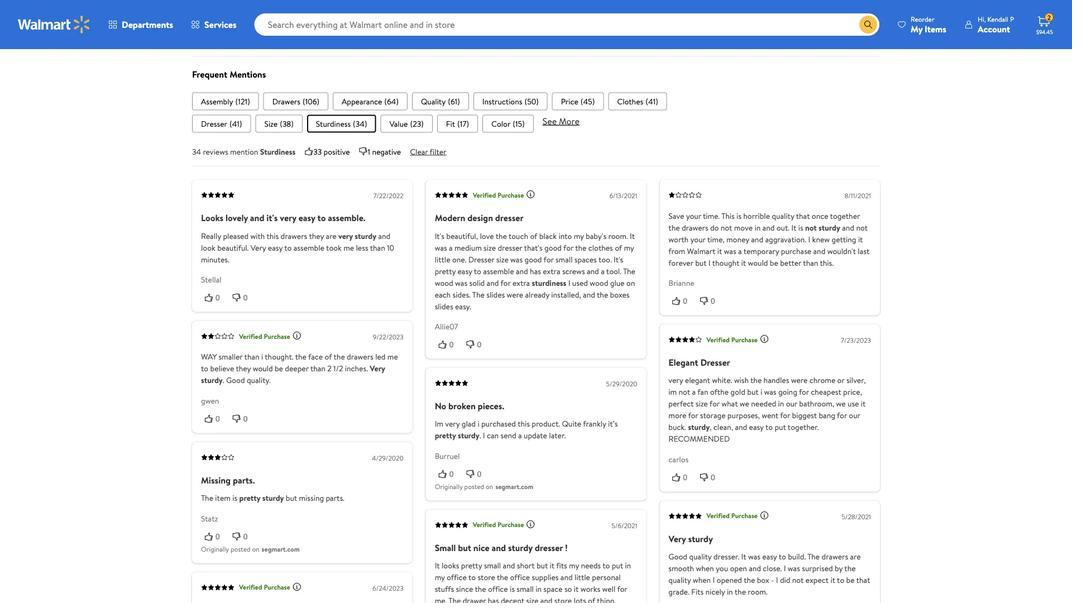 Task type: describe. For each thing, give the bounding box(es) containing it.
0 vertical spatial extra
[[543, 266, 561, 276]]

it right thought
[[742, 257, 746, 268]]

expect
[[806, 575, 829, 586]]

i down walmart
[[709, 257, 711, 268]]

easy.
[[455, 301, 471, 312]]

easy inside , clean, and easy to put together. recommended
[[749, 422, 764, 433]]

sturdy up knew
[[819, 222, 841, 233]]

list item containing assembly
[[192, 92, 259, 110]]

but inside and not worth your time, money and aggravation. i knew getting it from walmart it was a temporary purchase and wouldn't last forever but i thought it would be better than this.
[[696, 257, 707, 268]]

purchase for small but nice and sturdy dresser !
[[498, 520, 524, 530]]

on for no broken pieces.
[[486, 482, 493, 491]]

very right 'it's'
[[280, 212, 297, 224]]

than inside and not worth your time, money and aggravation. i knew getting it from walmart it was a temporary purchase and wouldn't last forever but i thought it would be better than this.
[[804, 257, 819, 268]]

2 horizontal spatial dresser
[[701, 356, 731, 369]]

list item containing fit
[[437, 115, 478, 133]]

frequent
[[192, 68, 228, 80]]

a up "one."
[[449, 242, 453, 253]]

2 vertical spatial dresser
[[535, 542, 563, 554]]

purchase for elegant dresser
[[732, 335, 758, 344]]

and down space in the bottom right of the page
[[541, 596, 553, 603]]

a left tool.
[[601, 266, 605, 276]]

and up the so
[[561, 572, 573, 583]]

0 button down item
[[229, 531, 257, 542]]

. inside im very glad i purchased this product. quite frankly it's pretty sturdy . i can send a update later.
[[480, 430, 481, 441]]

elegant
[[685, 375, 711, 386]]

inches.
[[345, 363, 368, 374]]

my right clothes
[[624, 242, 634, 253]]

and inside good quality dresser. it was easy to build. the drawers are smooth when you open and close. i was surprised by the quality when i opened the box - i did not expect it to be that grade. fits nicely in the room.
[[749, 563, 761, 574]]

list item containing clothes
[[609, 92, 667, 110]]

purchased
[[482, 419, 516, 429]]

it inside good quality dresser. it was easy to build. the drawers are smooth when you open and close. i was surprised by the quality when i opened the box - i did not expect it to be that grade. fits nicely in the room.
[[831, 575, 836, 586]]

7/22/2022
[[374, 191, 404, 200]]

posted for broken
[[465, 482, 484, 491]]

assembly (121)
[[201, 96, 250, 107]]

and right solid
[[487, 277, 499, 288]]

0 button down . good quality.
[[229, 413, 257, 424]]

0 button down minutes.
[[229, 292, 257, 303]]

than down face
[[311, 363, 326, 374]]

kendall
[[988, 14, 1009, 24]]

beautiful,
[[447, 230, 478, 241]]

0 button down easy.
[[463, 339, 491, 350]]

you
[[716, 563, 729, 574]]

already
[[525, 289, 550, 300]]

the right by
[[845, 563, 856, 574]]

in right the 'needs'
[[625, 560, 631, 571]]

room. inside it's beautiful, love the touch of black into my baby's room. it was a medium size dresser that's good for the clothes of my little one. dresser size was good for small spaces too. it's pretty easy to assemble and has extra screws and a tool. the wood was solid and for extra
[[609, 230, 628, 241]]

to inside and look beautiful. very easy to assemble took me less than 10 minutes.
[[284, 242, 292, 253]]

needs
[[581, 560, 601, 571]]

so
[[565, 584, 572, 595]]

not inside good quality dresser. it was easy to build. the drawers are smooth when you open and close. i was surprised by the quality when i opened the box - i did not expect it to be that grade. fits nicely in the room.
[[793, 575, 804, 586]]

i for way smaller than i thought. the face of the drawers led me to believe they would be deeper than 2 1/2 inches.
[[261, 352, 263, 362]]

me.
[[435, 596, 447, 603]]

to inside it's beautiful, love the touch of black into my baby's room. it was a medium size dresser that's good for the clothes of my little one. dresser size was good for small spaces too. it's pretty easy to assemble and has extra screws and a tool. the wood was solid and for extra
[[474, 266, 482, 276]]

pretty inside im very glad i purchased this product. quite frankly it's pretty sturdy . i can send a update later.
[[435, 430, 456, 441]]

drawers inside way smaller than i thought. the face of the drawers led me to believe they would be deeper than 2 1/2 inches.
[[347, 352, 374, 362]]

the up 'drawer'
[[475, 584, 486, 595]]

on inside i used wood glue on each sides. the slides were already installed, and the boxes slides easy.
[[627, 277, 635, 288]]

very up took at the top
[[339, 230, 353, 241]]

0 horizontal spatial sturdiness
[[260, 146, 296, 157]]

missing
[[299, 493, 324, 504]]

drawers (106)
[[272, 96, 320, 107]]

drawers down looks lovely and it's very easy to assemble. in the left of the page
[[281, 230, 307, 241]]

1 horizontal spatial it's
[[614, 254, 624, 265]]

verified purchase information image for modern design dresser
[[526, 190, 535, 199]]

the left box
[[744, 575, 756, 586]]

sturdy up smooth
[[689, 533, 713, 545]]

walmart
[[687, 245, 716, 256]]

(23)
[[410, 118, 424, 129]]

sturdy up short
[[508, 542, 533, 554]]

list item containing instructions
[[474, 92, 548, 110]]

for inside it looks pretty small and short but it fits my needs to put in my office to store the office supplies and little personal stuffs since the office is small in space so it works well for me. the drawer has decent size and store lots of thi
[[618, 584, 628, 595]]

purchase for very sturdy
[[732, 511, 758, 521]]

is right this at the top right of the page
[[737, 210, 742, 221]]

of right clothes
[[615, 242, 622, 253]]

list item containing drawers
[[264, 92, 328, 110]]

your inside and not worth your time, money and aggravation. i knew getting it from walmart it was a temporary purchase and wouldn't last forever but i thought it would be better than this.
[[691, 234, 706, 245]]

i right -
[[776, 575, 779, 586]]

the up 1/2
[[334, 352, 345, 362]]

sturdy left missing
[[262, 493, 284, 504]]

decent
[[501, 596, 525, 603]]

and right nice
[[492, 542, 506, 554]]

my right fits
[[569, 560, 579, 571]]

sturdy up less
[[355, 230, 377, 241]]

0 button down can
[[463, 468, 491, 480]]

,
[[710, 422, 712, 433]]

what
[[722, 398, 738, 409]]

to up personal
[[603, 560, 610, 571]]

account
[[978, 23, 1011, 35]]

was inside very elegant white. wish the handles were chrome or silver, im not a fan ofthe gold but i was going for cheapest price, perfect size for what we needed in our bathroom, we use it more for storage purposes, went for biggest bang for our buck.
[[765, 387, 777, 398]]

and inside , clean, and easy to put together. recommended
[[735, 422, 748, 433]]

be inside good quality dresser. it was easy to build. the drawers are smooth when you open and close. i was surprised by the quality when i opened the box - i did not expect it to be that grade. fits nicely in the room.
[[847, 575, 855, 586]]

of up that's
[[530, 230, 538, 241]]

walmart image
[[18, 16, 91, 34]]

clear
[[410, 146, 428, 157]]

purposes,
[[728, 410, 760, 421]]

0 horizontal spatial are
[[326, 230, 337, 241]]

list item containing quality
[[412, 92, 469, 110]]

than right smaller
[[244, 352, 260, 362]]

reorder my items
[[911, 14, 947, 35]]

and down that's
[[516, 266, 528, 276]]

0 vertical spatial this
[[267, 230, 279, 241]]

2 inside way smaller than i thought. the face of the drawers led me to believe they would be deeper than 2 1/2 inches.
[[328, 363, 332, 374]]

i inside im very glad i purchased this product. quite frankly it's pretty sturdy . i can send a update later.
[[483, 430, 485, 441]]

little inside it looks pretty small and short but it fits my needs to put in my office to store the office supplies and little personal stuffs since the office is small in space so it works well for me. the drawer has decent size and store lots of thi
[[575, 572, 590, 583]]

0 vertical spatial slides
[[487, 289, 505, 300]]

1 vertical spatial extra
[[513, 277, 530, 288]]

mention
[[230, 146, 258, 157]]

1 we from the left
[[740, 398, 750, 409]]

0 button down brianne on the right top of page
[[669, 295, 697, 307]]

frequent mentions
[[192, 68, 266, 80]]

and down knew
[[814, 245, 826, 256]]

item
[[215, 493, 231, 504]]

it left fits
[[550, 560, 555, 571]]

really
[[201, 230, 221, 241]]

baby's
[[586, 230, 607, 241]]

short
[[517, 560, 535, 571]]

on for missing parts.
[[252, 544, 260, 554]]

was down build.
[[788, 563, 801, 574]]

thought.
[[265, 352, 294, 362]]

to inside , clean, and easy to put together. recommended
[[766, 422, 773, 433]]

to down by
[[837, 575, 845, 586]]

it inside good quality dresser. it was easy to build. the drawers are smooth when you open and close. i was surprised by the quality when i opened the box - i did not expect it to be that grade. fits nicely in the room.
[[742, 551, 747, 562]]

33 positive
[[314, 146, 350, 157]]

more
[[669, 410, 687, 421]]

the up deeper
[[295, 352, 307, 362]]

opened
[[717, 575, 742, 586]]

i for im very glad i purchased this product. quite frankly it's pretty sturdy . i can send a update later.
[[478, 419, 480, 429]]

1 horizontal spatial small
[[517, 584, 534, 595]]

was up sides.
[[455, 277, 468, 288]]

and down together
[[843, 222, 855, 233]]

0 horizontal spatial very sturdy
[[201, 363, 385, 386]]

verified purchase for elegant dresser
[[707, 335, 758, 344]]

perfect
[[669, 398, 694, 409]]

time,
[[708, 234, 725, 245]]

are inside good quality dresser. it was easy to build. the drawers are smooth when you open and close. i was surprised by the quality when i opened the box - i did not expect it to be that grade. fits nicely in the room.
[[851, 551, 861, 562]]

for up the storage
[[710, 398, 720, 409]]

assemble inside it's beautiful, love the touch of black into my baby's room. it was a medium size dresser that's good for the clothes of my little one. dresser size was good for small spaces too. it's pretty easy to assemble and has extra screws and a tool. the wood was solid and for extra
[[483, 266, 514, 276]]

that inside good quality dresser. it was easy to build. the drawers are smooth when you open and close. i was surprised by the quality when i opened the box - i did not expect it to be that grade. fits nicely in the room.
[[857, 575, 871, 586]]

quality
[[421, 96, 446, 107]]

good inside good quality dresser. it was easy to build. the drawers are smooth when you open and close. i was surprised by the quality when i opened the box - i did not expect it to be that grade. fits nicely in the room.
[[669, 551, 688, 562]]

my up stuffs
[[435, 572, 445, 583]]

into
[[559, 230, 572, 241]]

sturdy up recommended on the bottom right of the page
[[688, 422, 710, 433]]

works
[[581, 584, 601, 595]]

easy up really pleased with this drawers they are very sturdy
[[299, 212, 315, 224]]

0 button down carlos
[[669, 472, 697, 483]]

very inside im very glad i purchased this product. quite frankly it's pretty sturdy . i can send a update later.
[[445, 419, 460, 429]]

0 horizontal spatial it's
[[435, 230, 445, 241]]

and down spaces
[[587, 266, 599, 276]]

sides.
[[453, 289, 471, 300]]

the up decent
[[497, 572, 508, 583]]

1 negative
[[368, 146, 401, 157]]

search icon image
[[864, 20, 873, 29]]

2 horizontal spatial office
[[510, 572, 530, 583]]

0 vertical spatial when
[[696, 563, 714, 574]]

i used wood glue on each sides. the slides were already installed, and the boxes slides easy.
[[435, 277, 635, 312]]

by
[[835, 563, 843, 574]]

horrible
[[744, 210, 770, 221]]

1 vertical spatial slides
[[435, 301, 453, 312]]

1 horizontal spatial 2
[[1048, 13, 1051, 22]]

not sturdy
[[806, 222, 841, 233]]

Search search field
[[255, 13, 880, 36]]

than inside and look beautiful. very easy to assemble took me less than 10 minutes.
[[370, 242, 385, 253]]

pieces.
[[478, 400, 505, 412]]

for up sturdiness
[[544, 254, 554, 265]]

0 vertical spatial good
[[226, 375, 245, 386]]

i left knew
[[809, 234, 811, 245]]

getting
[[832, 234, 857, 245]]

0 vertical spatial good
[[545, 242, 562, 253]]

10
[[387, 242, 394, 253]]

0 button down burruel
[[435, 468, 463, 480]]

bathroom,
[[800, 398, 835, 409]]

bang
[[819, 410, 836, 421]]

gold
[[731, 387, 746, 398]]

my
[[911, 23, 923, 35]]

0 button down recommended on the bottom right of the page
[[697, 472, 725, 483]]

dresser.
[[714, 551, 740, 562]]

verified purchase information image for elegant
[[760, 335, 769, 344]]

dresser inside it's beautiful, love the touch of black into my baby's room. it was a medium size dresser that's good for the clothes of my little one. dresser size was good for small spaces too. it's pretty easy to assemble and has extra screws and a tool. the wood was solid and for extra
[[498, 242, 523, 253]]

originally for no
[[435, 482, 463, 491]]

looks lovely and it's very easy to assemble.
[[201, 212, 366, 224]]

posted for parts.
[[231, 544, 251, 554]]

to left assemble.
[[318, 212, 326, 224]]

im
[[669, 387, 677, 398]]

was down beautiful,
[[435, 242, 447, 253]]

pretty inside it looks pretty small and short but it fits my needs to put in my office to store the office supplies and little personal stuffs since the office is small in space so it works well for me. the drawer has decent size and store lots of thi
[[461, 560, 482, 571]]

storage
[[700, 410, 726, 421]]

0 button down thought
[[697, 295, 725, 307]]

gwen
[[201, 395, 219, 406]]

a inside very elegant white. wish the handles were chrome or silver, im not a fan ofthe gold but i was going for cheapest price, perfect size for what we needed in our bathroom, we use it more for storage purposes, went for biggest bang for our buck.
[[692, 387, 696, 398]]

small but nice and sturdy dresser !
[[435, 542, 568, 554]]

but left nice
[[458, 542, 471, 554]]

update
[[524, 430, 547, 441]]

1 vertical spatial store
[[555, 596, 572, 603]]

sturdiness
[[532, 277, 567, 288]]

34 reviews mention sturdiness
[[192, 146, 296, 157]]

departments button
[[99, 11, 182, 38]]

1 horizontal spatial parts.
[[326, 493, 345, 504]]

and inside and look beautiful. very easy to assemble took me less than 10 minutes.
[[378, 230, 391, 241]]

the left item
[[201, 493, 213, 504]]

in inside save your time. this is horrible quality that once together the drawers do not move in and out. it is
[[755, 222, 761, 233]]

for right bang
[[837, 410, 847, 421]]

1 vertical spatial our
[[849, 410, 861, 421]]

forever
[[669, 257, 694, 268]]

the up spaces
[[576, 242, 587, 253]]

it inside save your time. this is horrible quality that once together the drawers do not move in and out. it is
[[792, 222, 797, 233]]

were inside i used wood glue on each sides. the slides were already installed, and the boxes slides easy.
[[507, 289, 524, 300]]

$94.45
[[1037, 28, 1054, 35]]

the inside i used wood glue on each sides. the slides were already installed, and the boxes slides easy.
[[473, 289, 485, 300]]

1 horizontal spatial office
[[488, 584, 508, 595]]

34
[[192, 146, 201, 157]]

to left build.
[[779, 551, 786, 562]]

1 vertical spatial quality
[[690, 551, 712, 562]]

would inside and not worth your time, money and aggravation. i knew getting it from walmart it was a temporary purchase and wouldn't last forever but i thought it would be better than this.
[[748, 257, 768, 268]]

verified for modern design dresser
[[473, 190, 496, 200]]

and left 'it's'
[[250, 212, 265, 224]]

not down once
[[806, 222, 817, 233]]

in inside very elegant white. wish the handles were chrome or silver, im not a fan ofthe gold but i was going for cheapest price, perfect size for what we needed in our bathroom, we use it more for storage purposes, went for biggest bang for our buck.
[[779, 398, 785, 409]]

reviews
[[203, 146, 228, 157]]

in down supplies in the bottom of the page
[[536, 584, 542, 595]]

for right going
[[799, 387, 809, 398]]

for down into
[[564, 242, 574, 253]]

and inside i used wood glue on each sides. the slides were already installed, and the boxes slides easy.
[[583, 289, 595, 300]]

looks
[[442, 560, 459, 571]]

0 vertical spatial dresser
[[495, 212, 524, 224]]

to up 'since' at the bottom of page
[[469, 572, 476, 583]]

drawers inside good quality dresser. it was easy to build. the drawers are smooth when you open and close. i was surprised by the quality when i opened the box - i did not expect it to be that grade. fits nicely in the room.
[[822, 551, 849, 562]]

it inside very elegant white. wish the handles were chrome or silver, im not a fan ofthe gold but i was going for cheapest price, perfect size for what we needed in our bathroom, we use it more for storage purposes, went for biggest bang for our buck.
[[861, 398, 866, 409]]

do
[[711, 222, 719, 233]]

deeper
[[285, 363, 309, 374]]

me inside and look beautiful. very easy to assemble took me less than 10 minutes.
[[344, 242, 354, 253]]

0 horizontal spatial small
[[484, 560, 501, 571]]

small
[[435, 542, 456, 554]]

nicely
[[706, 587, 725, 598]]

is right out.
[[799, 222, 804, 233]]

not inside very elegant white. wish the handles were chrome or silver, im not a fan ofthe gold but i was going for cheapest price, perfect size for what we needed in our bathroom, we use it more for storage purposes, went for biggest bang for our buck.
[[679, 387, 691, 398]]

0 button down the 'allie07'
[[435, 339, 463, 350]]

this.
[[820, 257, 834, 268]]

space
[[544, 584, 563, 595]]

clear filter button
[[410, 146, 447, 157]]

recommended
[[669, 434, 730, 445]]

was inside and not worth your time, money and aggravation. i knew getting it from walmart it was a temporary purchase and wouldn't last forever but i thought it would be better than this.
[[724, 245, 737, 256]]

list item containing sturdiness
[[307, 115, 376, 133]]

assembly
[[201, 96, 233, 107]]

list item containing appearance
[[333, 92, 408, 110]]

save your time. this is horrible quality that once together the drawers do not move in and out. it is
[[669, 210, 860, 233]]

filter
[[430, 146, 447, 157]]

money
[[727, 234, 750, 245]]

easy inside good quality dresser. it was easy to build. the drawers are smooth when you open and close. i was surprised by the quality when i opened the box - i did not expect it to be that grade. fits nicely in the room.
[[763, 551, 777, 562]]

the inside it's beautiful, love the touch of black into my baby's room. it was a medium size dresser that's good for the clothes of my little one. dresser size was good for small spaces too. it's pretty easy to assemble and has extra screws and a tool. the wood was solid and for extra
[[623, 266, 636, 276]]

list item containing price
[[552, 92, 604, 110]]

size (38)
[[265, 118, 294, 129]]

this inside im very glad i purchased this product. quite frankly it's pretty sturdy . i can send a update later.
[[518, 419, 530, 429]]

pretty right item
[[239, 493, 261, 504]]

it up the last
[[859, 234, 863, 245]]

cheapest
[[811, 387, 842, 398]]

services button
[[182, 11, 246, 38]]

my right into
[[574, 230, 584, 241]]

way smaller than i thought. the face of the drawers led me to believe they would be deeper than 2 1/2 inches.
[[201, 352, 398, 374]]

lots
[[574, 596, 586, 603]]



Task type: vqa. For each thing, say whether or not it's contained in the screenshot.


Task type: locate. For each thing, give the bounding box(es) containing it.
can
[[487, 430, 499, 441]]

it down time,
[[718, 245, 722, 256]]

1 horizontal spatial good
[[545, 242, 562, 253]]

appearance
[[342, 96, 382, 107]]

dresser inside it's beautiful, love the touch of black into my baby's room. it was a medium size dresser that's good for the clothes of my little one. dresser size was good for small spaces too. it's pretty easy to assemble and has extra screws and a tool. the wood was solid and for extra
[[469, 254, 495, 265]]

and down used in the right of the page
[[583, 289, 595, 300]]

(41) right "clothes"
[[646, 96, 659, 107]]

has for nice
[[488, 596, 499, 603]]

1 vertical spatial parts.
[[326, 493, 345, 504]]

1 horizontal spatial good
[[669, 551, 688, 562]]

quality up grade.
[[669, 575, 691, 586]]

0 vertical spatial originally posted on segmart.com
[[435, 482, 534, 491]]

2 verified purchase information image from the top
[[526, 520, 535, 529]]

1 horizontal spatial put
[[775, 422, 786, 433]]

sturdy inside im very glad i purchased this product. quite frankly it's pretty sturdy . i can send a update later.
[[458, 430, 480, 441]]

but down walmart
[[696, 257, 707, 268]]

list item up (34)
[[333, 92, 408, 110]]

the inside save your time. this is horrible quality that once together the drawers do not move in and out. it is
[[669, 222, 680, 233]]

0 horizontal spatial they
[[236, 363, 251, 374]]

be down thought.
[[275, 363, 283, 374]]

it right use
[[861, 398, 866, 409]]

0 button down gwen at left
[[201, 413, 229, 424]]

went
[[762, 410, 779, 421]]

i up nicely
[[713, 575, 715, 586]]

did
[[780, 575, 791, 586]]

list containing assembly
[[192, 92, 880, 110]]

1 vertical spatial they
[[236, 363, 251, 374]]

size inside very elegant white. wish the handles were chrome or silver, im not a fan ofthe gold but i was going for cheapest price, perfect size for what we needed in our bathroom, we use it more for storage purposes, went for biggest bang for our buck.
[[696, 398, 708, 409]]

2 vertical spatial i
[[478, 419, 480, 429]]

segmart.com
[[496, 482, 534, 491], [262, 544, 300, 554]]

1 vertical spatial (41)
[[230, 118, 242, 129]]

together.
[[788, 422, 819, 433]]

8/11/2021
[[845, 191, 872, 200]]

not inside save your time. this is horrible quality that once together the drawers do not move in and out. it is
[[721, 222, 733, 233]]

chrome
[[810, 375, 836, 386]]

a inside and not worth your time, money and aggravation. i knew getting it from walmart it was a temporary purchase and wouldn't last forever but i thought it would be better than this.
[[739, 245, 742, 256]]

1 wood from the left
[[435, 277, 453, 288]]

instructions (50)
[[483, 96, 539, 107]]

verified purchase information image for quality
[[760, 511, 769, 520]]

sturdy down believe
[[201, 375, 223, 386]]

1 horizontal spatial on
[[486, 482, 493, 491]]

to down went
[[766, 422, 773, 433]]

me
[[344, 242, 354, 253], [388, 352, 398, 362]]

1 horizontal spatial me
[[388, 352, 398, 362]]

verified purchase for small but nice and sturdy dresser !
[[473, 520, 524, 530]]

extra
[[543, 266, 561, 276], [513, 277, 530, 288]]

would inside way smaller than i thought. the face of the drawers led me to believe they would be deeper than 2 1/2 inches.
[[253, 363, 273, 374]]

. left can
[[480, 430, 481, 441]]

, clean, and easy to put together. recommended
[[669, 422, 819, 445]]

list item up dresser (41)
[[192, 92, 259, 110]]

last
[[858, 245, 870, 256]]

but up supplies in the bottom of the page
[[537, 560, 548, 571]]

1 vertical spatial has
[[488, 596, 499, 603]]

1 vertical spatial assemble
[[483, 266, 514, 276]]

1 horizontal spatial assemble
[[483, 266, 514, 276]]

was up thought
[[724, 245, 737, 256]]

wood left glue
[[590, 277, 609, 288]]

for right well
[[618, 584, 628, 595]]

0 vertical spatial sturdiness
[[316, 118, 351, 129]]

it's
[[435, 230, 445, 241], [614, 254, 624, 265]]

our down going
[[786, 398, 798, 409]]

2 vertical spatial very
[[669, 533, 686, 545]]

price (45)
[[561, 96, 595, 107]]

1 vertical spatial good
[[525, 254, 542, 265]]

0
[[216, 293, 220, 302], [243, 293, 248, 302], [683, 297, 688, 305], [711, 297, 716, 305], [450, 340, 454, 349], [477, 340, 482, 349], [216, 414, 220, 423], [243, 414, 248, 423], [450, 470, 454, 479], [477, 470, 482, 479], [683, 473, 688, 482], [711, 473, 716, 482], [216, 532, 220, 541], [243, 532, 248, 541]]

for right more
[[689, 410, 699, 421]]

but
[[696, 257, 707, 268], [748, 387, 759, 398], [286, 493, 297, 504], [458, 542, 471, 554], [537, 560, 548, 571]]

easy inside it's beautiful, love the touch of black into my baby's room. it was a medium size dresser that's good for the clothes of my little one. dresser size was good for small spaces too. it's pretty easy to assemble and has extra screws and a tool. the wood was solid and for extra
[[458, 266, 472, 276]]

i left can
[[483, 430, 485, 441]]

this
[[722, 210, 735, 221]]

sturdiness left (34)
[[316, 118, 351, 129]]

has inside it's beautiful, love the touch of black into my baby's room. it was a medium size dresser that's good for the clothes of my little one. dresser size was good for small spaces too. it's pretty easy to assemble and has extra screws and a tool. the wood was solid and for extra
[[530, 266, 541, 276]]

1 horizontal spatial slides
[[487, 289, 505, 300]]

verified purchase information image
[[526, 190, 535, 199], [526, 520, 535, 529]]

but inside it looks pretty small and short but it fits my needs to put in my office to store the office supplies and little personal stuffs since the office is small in space so it works well for me. the drawer has decent size and store lots of thi
[[537, 560, 548, 571]]

0 vertical spatial 2
[[1048, 13, 1051, 22]]

the right 'love'
[[496, 230, 507, 241]]

one.
[[452, 254, 467, 265]]

very inside and look beautiful. very easy to assemble took me less than 10 minutes.
[[251, 242, 266, 253]]

in down opened
[[727, 587, 733, 598]]

(41) for dresser (41)
[[230, 118, 242, 129]]

it's up tool.
[[614, 254, 624, 265]]

in inside good quality dresser. it was easy to build. the drawers are smooth when you open and close. i was surprised by the quality when i opened the box - i did not expect it to be that grade. fits nicely in the room.
[[727, 587, 733, 598]]

white.
[[712, 375, 733, 386]]

0 vertical spatial it's
[[435, 230, 445, 241]]

see
[[543, 115, 557, 127]]

0 horizontal spatial wood
[[435, 277, 453, 288]]

0 horizontal spatial (41)
[[230, 118, 242, 129]]

1 vertical spatial that
[[857, 575, 871, 586]]

to down way
[[201, 363, 208, 374]]

office down looks
[[447, 572, 467, 583]]

be inside and not worth your time, money and aggravation. i knew getting it from walmart it was a temporary purchase and wouldn't last forever but i thought it would be better than this.
[[770, 257, 779, 268]]

0 button down stellal
[[201, 292, 229, 303]]

little left "one."
[[435, 254, 451, 265]]

no
[[435, 400, 447, 412]]

room. up clothes
[[609, 230, 628, 241]]

verified for small but nice and sturdy dresser !
[[473, 520, 496, 530]]

see more list
[[192, 115, 880, 133]]

it inside it looks pretty small and short but it fits my needs to put in my office to store the office supplies and little personal stuffs since the office is small in space so it works well for me. the drawer has decent size and store lots of thi
[[435, 560, 440, 571]]

pretty down nice
[[461, 560, 482, 571]]

for right solid
[[501, 277, 511, 288]]

not down this at the top right of the page
[[721, 222, 733, 233]]

0 vertical spatial .
[[223, 375, 224, 386]]

of inside way smaller than i thought. the face of the drawers led me to believe they would be deeper than 2 1/2 inches.
[[325, 352, 332, 362]]

(41) for clothes (41)
[[646, 96, 659, 107]]

to inside way smaller than i thought. the face of the drawers led me to believe they would be deeper than 2 1/2 inches.
[[201, 363, 208, 374]]

2 we from the left
[[837, 398, 846, 409]]

verified purchase for modern design dresser
[[473, 190, 524, 200]]

2 horizontal spatial on
[[627, 277, 635, 288]]

has for dresser
[[530, 266, 541, 276]]

1 vertical spatial on
[[486, 482, 493, 491]]

it right the so
[[574, 584, 579, 595]]

value (23)
[[390, 118, 424, 129]]

1 horizontal spatial store
[[555, 596, 572, 603]]

segmart.com down the item is pretty sturdy but missing parts.
[[262, 544, 300, 554]]

1 vertical spatial your
[[691, 234, 706, 245]]

0 button down the statz
[[201, 531, 229, 542]]

minutes.
[[201, 254, 230, 265]]

assemble
[[294, 242, 325, 253], [483, 266, 514, 276]]

that inside save your time. this is horrible quality that once together the drawers do not move in and out. it is
[[796, 210, 810, 221]]

than left this.
[[804, 257, 819, 268]]

0 vertical spatial parts.
[[233, 474, 255, 486]]

little inside it's beautiful, love the touch of black into my baby's room. it was a medium size dresser that's good for the clothes of my little one. dresser size was good for small spaces too. it's pretty easy to assemble and has extra screws and a tool. the wood was solid and for extra
[[435, 254, 451, 265]]

since
[[456, 584, 473, 595]]

0 vertical spatial they
[[309, 230, 324, 241]]

brianne
[[669, 278, 695, 288]]

it's down modern
[[435, 230, 445, 241]]

size
[[484, 242, 496, 253], [497, 254, 509, 265], [696, 398, 708, 409], [526, 596, 539, 603]]

but left missing
[[286, 493, 297, 504]]

would up 'quality.'
[[253, 363, 273, 374]]

use
[[848, 398, 859, 409]]

i inside very elegant white. wish the handles were chrome or silver, im not a fan ofthe gold but i was going for cheapest price, perfect size for what we needed in our bathroom, we use it more for storage purposes, went for biggest bang for our buck.
[[761, 387, 763, 398]]

quality inside save your time. this is horrible quality that once together the drawers do not move in and out. it is
[[772, 210, 795, 221]]

list item up positive
[[307, 115, 376, 133]]

2 wood from the left
[[590, 277, 609, 288]]

verified purchase for very sturdy
[[707, 511, 758, 521]]

used
[[573, 277, 588, 288]]

1 horizontal spatial sturdiness
[[316, 118, 351, 129]]

drawers inside save your time. this is horrible quality that once together the drawers do not move in and out. it is
[[682, 222, 709, 233]]

put inside it looks pretty small and short but it fits my needs to put in my office to store the office supplies and little personal stuffs since the office is small in space so it works well for me. the drawer has decent size and store lots of thi
[[612, 560, 623, 571]]

0 horizontal spatial parts.
[[233, 474, 255, 486]]

Walmart Site-Wide search field
[[255, 13, 880, 36]]

we up purposes,
[[740, 398, 750, 409]]

i up did
[[784, 563, 786, 574]]

1 horizontal spatial .
[[480, 430, 481, 441]]

out.
[[777, 222, 790, 233]]

1 horizontal spatial were
[[791, 375, 808, 386]]

verified for elegant dresser
[[707, 335, 730, 344]]

1 vertical spatial dresser
[[498, 242, 523, 253]]

(41) inside 'see more' list
[[230, 118, 242, 129]]

pleased
[[223, 230, 249, 241]]

0 horizontal spatial very
[[251, 242, 266, 253]]

is right item
[[233, 493, 237, 504]]

me inside way smaller than i thought. the face of the drawers led me to believe they would be deeper than 2 1/2 inches.
[[388, 352, 398, 362]]

1 horizontal spatial posted
[[465, 482, 484, 491]]

clothes
[[589, 242, 613, 253]]

modern design dresser
[[435, 212, 524, 224]]

sturdiness (34)
[[316, 118, 367, 129]]

posted
[[465, 482, 484, 491], [231, 544, 251, 554]]

not inside and not worth your time, money and aggravation. i knew getting it from walmart it was a temporary purchase and wouldn't last forever but i thought it would be better than this.
[[857, 222, 868, 233]]

verified for very sturdy
[[707, 511, 730, 521]]

1 horizontal spatial very
[[370, 363, 385, 374]]

is
[[737, 210, 742, 221], [799, 222, 804, 233], [233, 493, 237, 504], [510, 584, 515, 595]]

0 horizontal spatial that
[[796, 210, 810, 221]]

the inside i used wood glue on each sides. the slides were already installed, and the boxes slides easy.
[[597, 289, 609, 300]]

the right tool.
[[623, 266, 636, 276]]

very inside very elegant white. wish the handles were chrome or silver, im not a fan ofthe gold but i was going for cheapest price, perfect size for what we needed in our bathroom, we use it more for storage purposes, went for biggest bang for our buck.
[[669, 375, 683, 386]]

allie07
[[435, 321, 458, 332]]

1 vertical spatial sturdiness
[[260, 146, 296, 157]]

looks
[[201, 212, 224, 224]]

of inside it looks pretty small and short but it fits my needs to put in my office to store the office supplies and little personal stuffs since the office is small in space so it works well for me. the drawer has decent size and store lots of thi
[[588, 596, 596, 603]]

services
[[205, 18, 237, 31]]

and down purposes,
[[735, 422, 748, 433]]

i right glad
[[478, 419, 480, 429]]

the down save
[[669, 222, 680, 233]]

extra up sturdiness
[[543, 266, 561, 276]]

0 horizontal spatial this
[[267, 230, 279, 241]]

7/23/2023
[[841, 336, 872, 345]]

and up temporary
[[752, 234, 764, 245]]

your inside save your time. this is horrible quality that once together the drawers do not move in and out. it is
[[686, 210, 702, 221]]

would down temporary
[[748, 257, 768, 268]]

1 vertical spatial little
[[575, 572, 590, 583]]

send
[[501, 430, 517, 441]]

has inside it looks pretty small and short but it fits my needs to put in my office to store the office supplies and little personal stuffs since the office is small in space so it works well for me. the drawer has decent size and store lots of thi
[[488, 596, 499, 603]]

very
[[251, 242, 266, 253], [370, 363, 385, 374], [669, 533, 686, 545]]

1 vertical spatial very sturdy
[[669, 533, 713, 545]]

be inside way smaller than i thought. the face of the drawers led me to believe they would be deeper than 2 1/2 inches.
[[275, 363, 283, 374]]

list item
[[192, 92, 259, 110], [264, 92, 328, 110], [333, 92, 408, 110], [412, 92, 469, 110], [474, 92, 548, 110], [552, 92, 604, 110], [609, 92, 667, 110], [192, 115, 251, 133], [256, 115, 303, 133], [307, 115, 376, 133], [381, 115, 433, 133], [437, 115, 478, 133], [483, 115, 534, 133]]

wish
[[734, 375, 749, 386]]

they inside way smaller than i thought. the face of the drawers led me to believe they would be deeper than 2 1/2 inches.
[[236, 363, 251, 374]]

1 vertical spatial this
[[518, 419, 530, 429]]

be left better at the top of the page
[[770, 257, 779, 268]]

quality (61)
[[421, 96, 460, 107]]

your up walmart
[[691, 234, 706, 245]]

-
[[772, 575, 775, 586]]

1 vertical spatial room.
[[748, 587, 768, 598]]

0 vertical spatial very sturdy
[[201, 363, 385, 386]]

very down the led
[[370, 363, 385, 374]]

0 vertical spatial little
[[435, 254, 451, 265]]

quite
[[562, 419, 582, 429]]

0 vertical spatial originally
[[435, 482, 463, 491]]

than left 10 at top left
[[370, 242, 385, 253]]

wood
[[435, 277, 453, 288], [590, 277, 609, 288]]

smooth
[[669, 563, 694, 574]]

1 horizontal spatial little
[[575, 572, 590, 583]]

0 vertical spatial i
[[261, 352, 263, 362]]

instructions
[[483, 96, 523, 107]]

segmart.com for no broken pieces.
[[496, 482, 534, 491]]

0 vertical spatial quality
[[772, 210, 795, 221]]

0 horizontal spatial i
[[261, 352, 263, 362]]

1 vertical spatial very
[[370, 363, 385, 374]]

2 vertical spatial small
[[517, 584, 534, 595]]

1 horizontal spatial extra
[[543, 266, 561, 276]]

and left short
[[503, 560, 515, 571]]

1 horizontal spatial are
[[851, 551, 861, 562]]

very
[[280, 212, 297, 224], [339, 230, 353, 241], [669, 375, 683, 386], [445, 419, 460, 429]]

2 horizontal spatial be
[[847, 575, 855, 586]]

list
[[192, 92, 880, 110]]

little
[[435, 254, 451, 265], [575, 572, 590, 583]]

(121)
[[236, 96, 250, 107]]

originally posted on segmart.com for broken
[[435, 482, 534, 491]]

is inside it looks pretty small and short but it fits my needs to put in my office to store the office supplies and little personal stuffs since the office is small in space so it works well for me. the drawer has decent size and store lots of thi
[[510, 584, 515, 595]]

it inside it's beautiful, love the touch of black into my baby's room. it was a medium size dresser that's good for the clothes of my little one. dresser size was good for small spaces too. it's pretty easy to assemble and has extra screws and a tool. the wood was solid and for extra
[[630, 230, 635, 241]]

0 horizontal spatial posted
[[231, 544, 251, 554]]

0 horizontal spatial originally
[[201, 544, 229, 554]]

and inside save your time. this is horrible quality that once together the drawers do not move in and out. it is
[[763, 222, 775, 233]]

0 vertical spatial me
[[344, 242, 354, 253]]

or
[[838, 375, 845, 386]]

this right with
[[267, 230, 279, 241]]

2 vertical spatial quality
[[669, 575, 691, 586]]

very right the im
[[445, 419, 460, 429]]

it's
[[267, 212, 278, 224]]

dresser left !
[[535, 542, 563, 554]]

2 horizontal spatial i
[[761, 387, 763, 398]]

when left you
[[696, 563, 714, 574]]

quality
[[772, 210, 795, 221], [690, 551, 712, 562], [669, 575, 691, 586]]

the
[[623, 266, 636, 276], [473, 289, 485, 300], [201, 493, 213, 504], [808, 551, 820, 562], [449, 596, 461, 603]]

on down the item is pretty sturdy but missing parts.
[[252, 544, 260, 554]]

2 horizontal spatial very
[[669, 533, 686, 545]]

the inside it looks pretty small and short but it fits my needs to put in my office to store the office supplies and little personal stuffs since the office is small in space so it works well for me. the drawer has decent size and store lots of thi
[[449, 596, 461, 603]]

small up screws at the right top of page
[[556, 254, 573, 265]]

(15)
[[513, 118, 525, 129]]

the right wish
[[751, 375, 762, 386]]

wood inside it's beautiful, love the touch of black into my baby's room. it was a medium size dresser that's good for the clothes of my little one. dresser size was good for small spaces too. it's pretty easy to assemble and has extra screws and a tool. the wood was solid and for extra
[[435, 277, 453, 288]]

items
[[925, 23, 947, 35]]

1 vertical spatial dresser
[[469, 254, 495, 265]]

glue
[[610, 277, 625, 288]]

a inside im very glad i purchased this product. quite frankly it's pretty sturdy . i can send a update later.
[[518, 430, 522, 441]]

5/29/2020
[[606, 379, 638, 389]]

pretty inside it's beautiful, love the touch of black into my baby's room. it was a medium size dresser that's good for the clothes of my little one. dresser size was good for small spaces too. it's pretty easy to assemble and has extra screws and a tool. the wood was solid and for extra
[[435, 266, 456, 276]]

it down by
[[831, 575, 836, 586]]

size inside it looks pretty small and short but it fits my needs to put in my office to store the office supplies and little personal stuffs since the office is small in space so it works well for me. the drawer has decent size and store lots of thi
[[526, 596, 539, 603]]

less
[[356, 242, 368, 253]]

0 button
[[201, 292, 229, 303], [229, 292, 257, 303], [669, 295, 697, 307], [697, 295, 725, 307], [435, 339, 463, 350], [463, 339, 491, 350], [201, 413, 229, 424], [229, 413, 257, 424], [435, 468, 463, 480], [463, 468, 491, 480], [669, 472, 697, 483], [697, 472, 725, 483], [201, 531, 229, 542], [229, 531, 257, 542]]

verified purchase information image
[[293, 331, 301, 340], [760, 335, 769, 344], [760, 511, 769, 520], [293, 583, 301, 592]]

were inside very elegant white. wish the handles were chrome or silver, im not a fan ofthe gold but i was going for cheapest price, perfect size for what we needed in our bathroom, we use it more for storage purposes, went for biggest bang for our buck.
[[791, 375, 808, 386]]

1 verified purchase information image from the top
[[526, 190, 535, 199]]

the inside good quality dresser. it was easy to build. the drawers are smooth when you open and close. i was surprised by the quality when i opened the box - i did not expect it to be that grade. fits nicely in the room.
[[808, 551, 820, 562]]

0 vertical spatial assemble
[[294, 242, 325, 253]]

but inside very elegant white. wish the handles were chrome or silver, im not a fan ofthe gold but i was going for cheapest price, perfect size for what we needed in our bathroom, we use it more for storage purposes, went for biggest bang for our buck.
[[748, 387, 759, 398]]

good up smooth
[[669, 551, 688, 562]]

surprised
[[802, 563, 833, 574]]

0 vertical spatial store
[[478, 572, 495, 583]]

list item containing size
[[256, 115, 303, 133]]

segmart.com for missing parts.
[[262, 544, 300, 554]]

wood inside i used wood glue on each sides. the slides were already installed, and the boxes slides easy.
[[590, 277, 609, 288]]

originally for missing
[[201, 544, 229, 554]]

was down touch on the top of page
[[511, 254, 523, 265]]

sturdiness inside 'see more' list
[[316, 118, 351, 129]]

me left less
[[344, 242, 354, 253]]

clear filter
[[410, 146, 447, 157]]

0 vertical spatial were
[[507, 289, 524, 300]]

1 horizontal spatial segmart.com
[[496, 482, 534, 491]]

aggravation.
[[766, 234, 807, 245]]

store up 'drawer'
[[478, 572, 495, 583]]

2 up $94.45
[[1048, 13, 1051, 22]]

was up box
[[749, 551, 761, 562]]

modern
[[435, 212, 466, 224]]

the inside very elegant white. wish the handles were chrome or silver, im not a fan ofthe gold but i was going for cheapest price, perfect size for what we needed in our bathroom, we use it more for storage purposes, went for biggest bang for our buck.
[[751, 375, 762, 386]]

1 vertical spatial 2
[[328, 363, 332, 374]]

0 vertical spatial would
[[748, 257, 768, 268]]

0 horizontal spatial has
[[488, 596, 499, 603]]

sturdy inside "very sturdy"
[[201, 375, 223, 386]]

0 vertical spatial room.
[[609, 230, 628, 241]]

the up the surprised
[[808, 551, 820, 562]]

dresser inside 'see more' list
[[201, 118, 227, 129]]

i inside way smaller than i thought. the face of the drawers led me to believe they would be deeper than 2 1/2 inches.
[[261, 352, 263, 362]]

not
[[721, 222, 733, 233], [806, 222, 817, 233], [857, 222, 868, 233], [679, 387, 691, 398], [793, 575, 804, 586]]

0 horizontal spatial our
[[786, 398, 798, 409]]

office down short
[[510, 572, 530, 583]]

it
[[859, 234, 863, 245], [718, 245, 722, 256], [742, 257, 746, 268], [861, 398, 866, 409], [550, 560, 555, 571], [831, 575, 836, 586], [574, 584, 579, 595]]

room. inside good quality dresser. it was easy to build. the drawers are smooth when you open and close. i was surprised by the quality when i opened the box - i did not expect it to be that grade. fits nicely in the room.
[[748, 587, 768, 598]]

it right 'baby's'
[[630, 230, 635, 241]]

list item containing value
[[381, 115, 433, 133]]

originally posted on segmart.com down burruel
[[435, 482, 534, 491]]

small
[[556, 254, 573, 265], [484, 560, 501, 571], [517, 584, 534, 595]]

and not worth your time, money and aggravation. i knew getting it from walmart it was a temporary purchase and wouldn't last forever but i thought it would be better than this.
[[669, 222, 870, 268]]

0 horizontal spatial originally posted on segmart.com
[[201, 544, 300, 554]]

list item containing color
[[483, 115, 534, 133]]

list item containing dresser
[[192, 115, 251, 133]]

the down opened
[[735, 587, 746, 598]]

be right expect
[[847, 575, 855, 586]]

easy inside and look beautiful. very easy to assemble took me less than 10 minutes.
[[268, 242, 283, 253]]

put inside , clean, and easy to put together. recommended
[[775, 422, 786, 433]]

i inside im very glad i purchased this product. quite frankly it's pretty sturdy . i can send a update later.
[[478, 419, 480, 429]]

originally posted on segmart.com for parts.
[[201, 544, 300, 554]]

1 horizontal spatial they
[[309, 230, 324, 241]]

verified purchase information image for sturdy
[[293, 331, 301, 340]]

6/13/2021
[[610, 191, 638, 200]]

. down believe
[[223, 375, 224, 386]]

0 vertical spatial your
[[686, 210, 702, 221]]

of down the works
[[588, 596, 596, 603]]

assemble inside and look beautiful. very easy to assemble took me less than 10 minutes.
[[294, 242, 325, 253]]

0 horizontal spatial would
[[253, 363, 273, 374]]

wouldn't
[[828, 245, 856, 256]]

verified purchase information image for small but nice and sturdy dresser !
[[526, 520, 535, 529]]

originally posted on segmart.com
[[435, 482, 534, 491], [201, 544, 300, 554]]

0 horizontal spatial were
[[507, 289, 524, 300]]

small inside it's beautiful, love the touch of black into my baby's room. it was a medium size dresser that's good for the clothes of my little one. dresser size was good for small spaces too. it's pretty easy to assemble and has extra screws and a tool. the wood was solid and for extra
[[556, 254, 573, 265]]

it looks pretty small and short but it fits my needs to put in my office to store the office supplies and little personal stuffs since the office is small in space so it works well for me. the drawer has decent size and store lots of thi
[[435, 560, 631, 603]]

purchase for modern design dresser
[[498, 190, 524, 200]]

0 vertical spatial dresser
[[201, 118, 227, 129]]

0 horizontal spatial on
[[252, 544, 260, 554]]

i inside i used wood glue on each sides. the slides were already installed, and the boxes slides easy.
[[569, 277, 571, 288]]

to up solid
[[474, 266, 482, 276]]

0 vertical spatial be
[[770, 257, 779, 268]]

they down looks lovely and it's very easy to assemble. in the left of the page
[[309, 230, 324, 241]]

0 vertical spatial on
[[627, 277, 635, 288]]

elegant
[[669, 356, 699, 369]]

office up decent
[[488, 584, 508, 595]]

originally posted on segmart.com down the statz
[[201, 544, 300, 554]]

1 vertical spatial originally posted on segmart.com
[[201, 544, 300, 554]]

that left once
[[796, 210, 810, 221]]

once
[[812, 210, 829, 221]]

me right the led
[[388, 352, 398, 362]]

no broken pieces.
[[435, 400, 505, 412]]

0 vertical spatial put
[[775, 422, 786, 433]]

(64)
[[385, 96, 399, 107]]

0 horizontal spatial office
[[447, 572, 467, 583]]

very sturdy up smooth
[[669, 533, 713, 545]]

1 vertical spatial when
[[693, 575, 711, 586]]

i
[[809, 234, 811, 245], [709, 257, 711, 268], [569, 277, 571, 288], [483, 430, 485, 441], [784, 563, 786, 574], [713, 575, 715, 586], [776, 575, 779, 586]]

2 vertical spatial dresser
[[701, 356, 731, 369]]

for right went
[[781, 410, 791, 421]]

slides right sides.
[[487, 289, 505, 300]]



